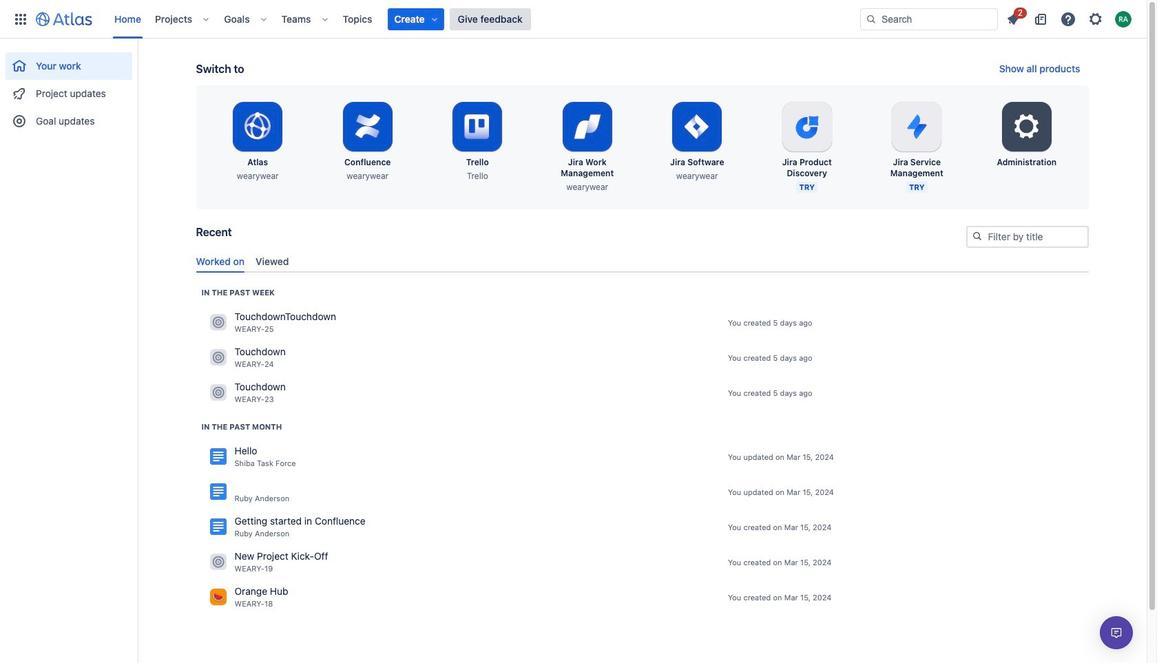 Task type: vqa. For each thing, say whether or not it's contained in the screenshot.
right list
no



Task type: describe. For each thing, give the bounding box(es) containing it.
Filter by title field
[[968, 227, 1088, 247]]

3 townsquare image from the top
[[210, 385, 226, 401]]

heading for confluence image
[[202, 422, 282, 433]]

notifications image
[[1006, 11, 1022, 27]]

account image
[[1116, 11, 1132, 27]]

1 townsquare image from the top
[[210, 554, 226, 571]]

1 confluence image from the top
[[210, 484, 226, 501]]

open intercom messenger image
[[1109, 625, 1125, 642]]

1 horizontal spatial settings image
[[1088, 11, 1105, 27]]

1 vertical spatial settings image
[[1011, 110, 1044, 143]]

switch to... image
[[12, 11, 29, 27]]

1 townsquare image from the top
[[210, 315, 226, 331]]



Task type: locate. For each thing, give the bounding box(es) containing it.
townsquare image
[[210, 315, 226, 331], [210, 350, 226, 366], [210, 385, 226, 401]]

0 vertical spatial settings image
[[1088, 11, 1105, 27]]

0 vertical spatial townsquare image
[[210, 554, 226, 571]]

2 confluence image from the top
[[210, 519, 226, 536]]

0 vertical spatial townsquare image
[[210, 315, 226, 331]]

group
[[6, 39, 132, 139]]

settings image
[[1088, 11, 1105, 27], [1011, 110, 1044, 143]]

2 heading from the top
[[202, 422, 282, 433]]

heading
[[202, 287, 275, 298], [202, 422, 282, 433]]

1 heading from the top
[[202, 287, 275, 298]]

banner
[[0, 0, 1147, 39]]

search image
[[866, 13, 877, 24]]

help image
[[1061, 11, 1077, 27]]

confluence image
[[210, 484, 226, 501], [210, 519, 226, 536]]

1 vertical spatial townsquare image
[[210, 589, 226, 606]]

2 vertical spatial townsquare image
[[210, 385, 226, 401]]

0 horizontal spatial settings image
[[1011, 110, 1044, 143]]

tab list
[[191, 250, 1095, 273]]

search image
[[972, 231, 983, 242]]

2 townsquare image from the top
[[210, 350, 226, 366]]

0 vertical spatial heading
[[202, 287, 275, 298]]

1 vertical spatial heading
[[202, 422, 282, 433]]

Search field
[[861, 8, 999, 30]]

top element
[[8, 0, 861, 38]]

None search field
[[861, 8, 999, 30]]

townsquare image
[[210, 554, 226, 571], [210, 589, 226, 606]]

0 vertical spatial confluence image
[[210, 484, 226, 501]]

confluence image
[[210, 449, 226, 465]]

1 vertical spatial townsquare image
[[210, 350, 226, 366]]

heading for 3rd townsquare image from the bottom of the page
[[202, 287, 275, 298]]

2 townsquare image from the top
[[210, 589, 226, 606]]

1 vertical spatial confluence image
[[210, 519, 226, 536]]



